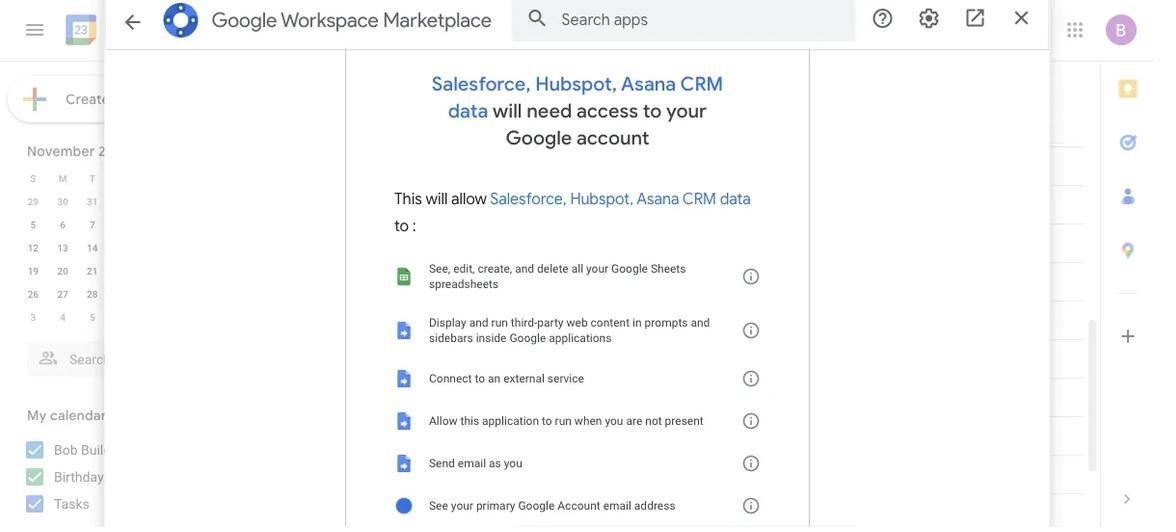Task type: describe. For each thing, give the bounding box(es) containing it.
my calendars list
[[4, 435, 239, 520]]

26 element
[[22, 283, 45, 306]]

14
[[87, 242, 98, 254]]

calendar element
[[62, 11, 195, 53]]

november for november 2023
[[27, 143, 95, 160]]

27
[[57, 288, 68, 300]]

calendar
[[108, 17, 195, 44]]

0 vertical spatial 2023
[[533, 16, 580, 43]]

1,
[[515, 16, 528, 43]]

12
[[28, 242, 39, 254]]

28 element
[[81, 283, 104, 306]]

row containing 26
[[18, 283, 226, 306]]

december 4 element
[[51, 306, 74, 329]]

my calendars button
[[4, 400, 239, 431]]

1 horizontal spatial 5
[[90, 312, 95, 323]]

my calendars
[[27, 407, 113, 424]]

19 element
[[22, 259, 45, 283]]

birthdays
[[54, 469, 111, 485]]

row containing 5
[[18, 213, 226, 236]]

21 element
[[81, 259, 104, 283]]

november 2023 grid
[[18, 167, 226, 329]]

20
[[57, 265, 68, 277]]

7
[[90, 219, 95, 231]]

row containing 29
[[18, 190, 226, 213]]

today
[[258, 21, 296, 38]]

december 3 element
[[22, 306, 45, 329]]

21
[[87, 265, 98, 277]]

october 31 element
[[81, 190, 104, 213]]

14 element
[[81, 236, 104, 259]]

0 horizontal spatial 2023
[[98, 143, 130, 160]]

main drawer image
[[23, 18, 46, 41]]

calendar heading
[[104, 17, 195, 44]]

october 29 element
[[22, 190, 45, 213]]

support image
[[879, 18, 902, 41]]



Task type: vqa. For each thing, say whether or not it's contained in the screenshot.
2023
yes



Task type: locate. For each thing, give the bounding box(es) containing it.
0 horizontal spatial 5
[[30, 219, 36, 231]]

1 row from the top
[[18, 167, 226, 190]]

grid
[[247, 62, 1100, 527]]

row containing 12
[[18, 236, 226, 259]]

1 horizontal spatial november
[[409, 16, 510, 43]]

row containing s
[[18, 167, 226, 190]]

12 element
[[22, 236, 45, 259]]

13 element
[[51, 236, 74, 259]]

13
[[57, 242, 68, 254]]

31
[[87, 196, 98, 207]]

2023 right 1,
[[533, 16, 580, 43]]

column header
[[301, 62, 1085, 143]]

november up m
[[27, 143, 95, 160]]

s
[[30, 173, 36, 184]]

5
[[30, 219, 36, 231], [90, 312, 95, 323]]

7 row from the top
[[18, 306, 226, 329]]

26
[[28, 288, 39, 300]]

today button
[[245, 13, 308, 47]]

None search field
[[0, 335, 239, 377]]

tab list
[[1101, 62, 1154, 473]]

4 row from the top
[[18, 236, 226, 259]]

3
[[30, 312, 36, 323]]

row group containing 29
[[18, 190, 226, 329]]

november 1, 2023
[[409, 16, 580, 43]]

october 30 element
[[51, 190, 74, 213]]

2023 up october 31 element
[[98, 143, 130, 160]]

calendars
[[50, 407, 113, 424]]

2 row from the top
[[18, 190, 226, 213]]

4
[[60, 312, 65, 323]]

november left 1,
[[409, 16, 510, 43]]

row containing 3
[[18, 306, 226, 329]]

bob
[[54, 442, 78, 458]]

5 row from the top
[[18, 259, 226, 283]]

row containing 19
[[18, 259, 226, 283]]

27 element
[[51, 283, 74, 306]]

1 vertical spatial november
[[27, 143, 95, 160]]

bob builder
[[54, 442, 123, 458]]

row
[[18, 167, 226, 190], [18, 190, 226, 213], [18, 213, 226, 236], [18, 236, 226, 259], [18, 259, 226, 283], [18, 283, 226, 306], [18, 306, 226, 329]]

november for november 1, 2023
[[409, 16, 510, 43]]

november
[[409, 16, 510, 43], [27, 143, 95, 160]]

0 horizontal spatial november
[[27, 143, 95, 160]]

tasks
[[54, 496, 89, 512]]

1 vertical spatial 2023
[[98, 143, 130, 160]]

my
[[27, 407, 47, 424]]

19
[[28, 265, 39, 277]]

december 5 element
[[81, 306, 104, 329]]

6
[[60, 219, 65, 231]]

m
[[59, 173, 67, 184]]

november 2023
[[27, 143, 130, 160]]

1 vertical spatial 5
[[90, 312, 95, 323]]

29
[[28, 196, 39, 207]]

5 down october 29 element
[[30, 219, 36, 231]]

20 element
[[51, 259, 74, 283]]

row group
[[18, 190, 226, 329]]

builder
[[81, 442, 123, 458]]

28
[[87, 288, 98, 300]]

0 vertical spatial november
[[409, 16, 510, 43]]

t
[[89, 173, 95, 184]]

5 down 28 element
[[90, 312, 95, 323]]

0 vertical spatial 5
[[30, 219, 36, 231]]

3 row from the top
[[18, 213, 226, 236]]

6 row from the top
[[18, 283, 226, 306]]

2023
[[533, 16, 580, 43], [98, 143, 130, 160]]

30
[[57, 196, 68, 207]]

1 horizontal spatial 2023
[[533, 16, 580, 43]]



